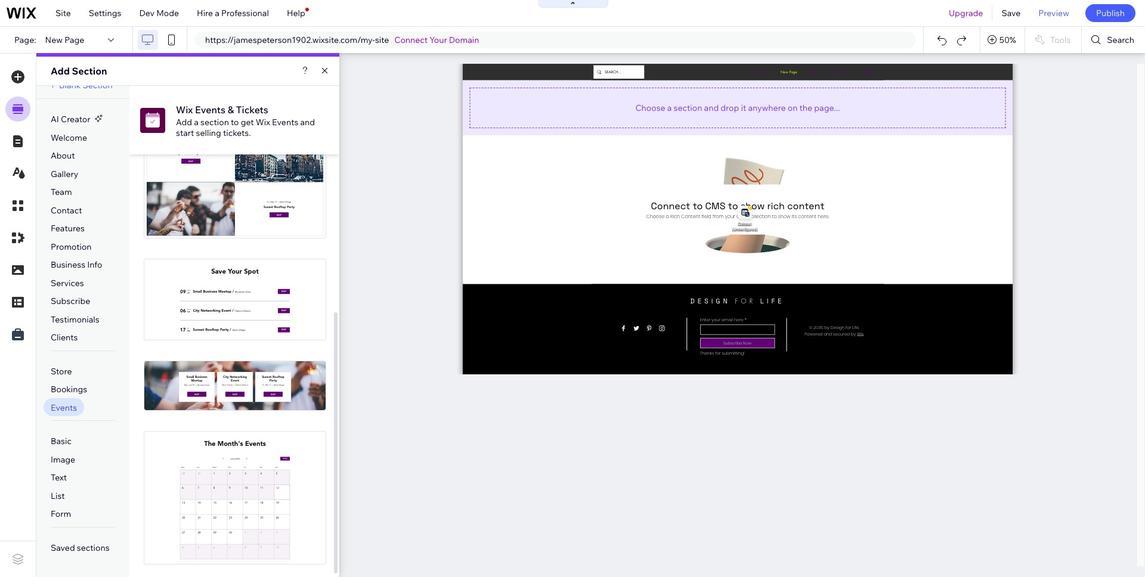 Task type: locate. For each thing, give the bounding box(es) containing it.
1 vertical spatial a
[[668, 102, 672, 113]]

0 vertical spatial add wix events & tickets button
[[176, 291, 295, 309]]

promotion
[[51, 241, 92, 252]]

&
[[228, 104, 234, 115], [249, 294, 254, 305], [249, 381, 254, 391], [249, 493, 254, 504]]

team
[[51, 187, 72, 198]]

1 vertical spatial add wix events & tickets button
[[176, 377, 295, 395]]

tickets.
[[223, 127, 251, 138]]

add wix events & tickets for third add wix events & tickets button from the top
[[186, 493, 284, 504]]

domain
[[449, 35, 480, 45]]

about
[[51, 150, 75, 161]]

tools
[[1051, 35, 1072, 45]]

business
[[51, 260, 85, 270]]

and inside wix events & tickets add a section to get wix events and start selling tickets.
[[300, 117, 315, 127]]

2 add wix events & tickets from the top
[[186, 381, 284, 391]]

the
[[800, 102, 813, 113]]

events
[[195, 104, 226, 115], [272, 117, 299, 127], [221, 294, 247, 305], [221, 381, 247, 391], [51, 403, 77, 413], [221, 493, 247, 504]]

1 vertical spatial add wix events & tickets
[[186, 381, 284, 391]]

a right the choose
[[668, 102, 672, 113]]

blank
[[59, 80, 81, 91]]

list down "text"
[[51, 491, 65, 502]]

2 vertical spatial add wix events & tickets
[[186, 493, 284, 504]]

new page
[[45, 35, 84, 45]]

hire
[[197, 8, 213, 19]]

list left -
[[227, 414, 239, 423]]

a left to
[[194, 117, 199, 127]]

list
[[227, 414, 239, 423], [51, 491, 65, 502]]

add
[[51, 65, 70, 77], [176, 117, 192, 127], [186, 294, 203, 305], [186, 381, 203, 391], [186, 493, 203, 504]]

blank section
[[59, 80, 113, 91]]

a
[[215, 8, 220, 19], [668, 102, 672, 113], [194, 117, 199, 127]]

2 horizontal spatial a
[[668, 102, 672, 113]]

https://jamespeterson1902.wixsite.com/my-site connect your domain
[[205, 35, 480, 45]]

section down add section
[[83, 80, 113, 91]]

section
[[72, 65, 107, 77], [83, 80, 113, 91]]

event
[[206, 414, 225, 423]]

gallery
[[51, 169, 78, 179]]

section up blank section at the top of the page
[[72, 65, 107, 77]]

0 vertical spatial and
[[705, 102, 719, 113]]

1 add wix events & tickets from the top
[[186, 294, 284, 305]]

testimonials
[[51, 314, 100, 325]]

1 horizontal spatial a
[[215, 8, 220, 19]]

it
[[742, 102, 747, 113]]

basic
[[51, 436, 72, 447]]

0 horizontal spatial list
[[51, 491, 65, 502]]

hire a professional
[[197, 8, 269, 19]]

0 vertical spatial list
[[227, 414, 239, 423]]

text
[[51, 473, 67, 484]]

https://jamespeterson1902.wixsite.com/my-
[[205, 35, 375, 45]]

section right the choose
[[674, 102, 703, 113]]

section for blank section
[[83, 80, 113, 91]]

0 vertical spatial a
[[215, 8, 220, 19]]

page...
[[815, 102, 841, 113]]

and
[[705, 102, 719, 113], [300, 117, 315, 127]]

section left to
[[201, 117, 229, 127]]

tickets
[[236, 104, 268, 115], [256, 294, 284, 305], [256, 381, 284, 391], [256, 493, 284, 504]]

add wix events & tickets button
[[176, 291, 295, 309], [176, 377, 295, 395], [176, 489, 295, 507]]

search button
[[1083, 27, 1146, 53]]

2 vertical spatial add wix events & tickets button
[[176, 489, 295, 507]]

save button
[[993, 0, 1030, 26]]

section for add section
[[72, 65, 107, 77]]

-
[[241, 414, 243, 423]]

site
[[56, 8, 71, 19]]

form
[[51, 509, 71, 520]]

a for section
[[668, 102, 672, 113]]

0 vertical spatial section
[[674, 102, 703, 113]]

1 add wix events & tickets button from the top
[[176, 291, 295, 309]]

0 vertical spatial section
[[72, 65, 107, 77]]

section
[[674, 102, 703, 113], [201, 117, 229, 127]]

1 vertical spatial section
[[201, 117, 229, 127]]

1 horizontal spatial and
[[705, 102, 719, 113]]

store
[[51, 366, 72, 377]]

1 vertical spatial and
[[300, 117, 315, 127]]

3 add wix events & tickets from the top
[[186, 493, 284, 504]]

preview
[[1039, 8, 1070, 19]]

search
[[1108, 35, 1135, 45]]

add wix events & tickets
[[186, 294, 284, 305], [186, 381, 284, 391], [186, 493, 284, 504]]

0 horizontal spatial a
[[194, 117, 199, 127]]

selling
[[196, 127, 221, 138]]

your
[[430, 35, 447, 45]]

clients
[[51, 333, 78, 343]]

wix
[[176, 104, 193, 115], [256, 117, 270, 127], [204, 294, 219, 305], [204, 381, 219, 391], [204, 493, 219, 504]]

1 horizontal spatial section
[[674, 102, 703, 113]]

publish button
[[1086, 4, 1136, 22]]

wix events & tickets add a section to get wix events and start selling tickets.
[[176, 104, 315, 138]]

business info
[[51, 260, 102, 270]]

a for professional
[[215, 8, 220, 19]]

cards
[[245, 414, 264, 423]]

0 horizontal spatial section
[[201, 117, 229, 127]]

choose
[[636, 102, 666, 113]]

1 vertical spatial section
[[83, 80, 113, 91]]

0 vertical spatial add wix events & tickets
[[186, 294, 284, 305]]

new
[[45, 35, 63, 45]]

a right hire
[[215, 8, 220, 19]]

0 horizontal spatial and
[[300, 117, 315, 127]]

2 vertical spatial a
[[194, 117, 199, 127]]

site
[[375, 35, 389, 45]]

2 add wix events & tickets button from the top
[[176, 377, 295, 395]]

saved sections
[[51, 543, 110, 554]]

add wix events & tickets for third add wix events & tickets button from the bottom
[[186, 294, 284, 305]]

add inside wix events & tickets add a section to get wix events and start selling tickets.
[[176, 117, 192, 127]]



Task type: describe. For each thing, give the bounding box(es) containing it.
upgrade
[[950, 8, 984, 19]]

ai creator
[[51, 114, 90, 125]]

settings
[[89, 8, 121, 19]]

& inside wix events & tickets add a section to get wix events and start selling tickets.
[[228, 104, 234, 115]]

sections
[[77, 543, 110, 554]]

preview button
[[1030, 0, 1079, 26]]

a inside wix events & tickets add a section to get wix events and start selling tickets.
[[194, 117, 199, 127]]

image
[[51, 455, 75, 465]]

tools button
[[1026, 27, 1082, 53]]

saved
[[51, 543, 75, 554]]

50%
[[1000, 35, 1017, 45]]

add wix events & tickets for second add wix events & tickets button from the bottom
[[186, 381, 284, 391]]

to
[[231, 117, 239, 127]]

creator
[[61, 114, 90, 125]]

wix events & tickets image
[[140, 108, 165, 133]]

add section
[[51, 65, 107, 77]]

services
[[51, 278, 84, 289]]

publish
[[1097, 8, 1126, 19]]

contact
[[51, 205, 82, 216]]

welcome
[[51, 132, 87, 143]]

page
[[65, 35, 84, 45]]

1 horizontal spatial list
[[227, 414, 239, 423]]

features
[[51, 223, 85, 234]]

50% button
[[981, 27, 1025, 53]]

help
[[287, 8, 305, 19]]

save
[[1002, 8, 1021, 19]]

tickets inside wix events & tickets add a section to get wix events and start selling tickets.
[[236, 104, 268, 115]]

event list - cards
[[206, 414, 264, 423]]

connect
[[395, 35, 428, 45]]

1 vertical spatial list
[[51, 491, 65, 502]]

subscribe
[[51, 296, 90, 307]]

on
[[788, 102, 798, 113]]

anywhere
[[749, 102, 786, 113]]

3 add wix events & tickets button from the top
[[176, 489, 295, 507]]

info
[[87, 260, 102, 270]]

start
[[176, 127, 194, 138]]

dev mode
[[139, 8, 179, 19]]

bookings
[[51, 384, 87, 395]]

section inside wix events & tickets add a section to get wix events and start selling tickets.
[[201, 117, 229, 127]]

dev
[[139, 8, 155, 19]]

get
[[241, 117, 254, 127]]

professional
[[221, 8, 269, 19]]

drop
[[721, 102, 740, 113]]

mode
[[156, 8, 179, 19]]

choose a section and drop it anywhere on the page...
[[636, 102, 841, 113]]

ai
[[51, 114, 59, 125]]



Task type: vqa. For each thing, say whether or not it's contained in the screenshot.
Logo animation's Logo
no



